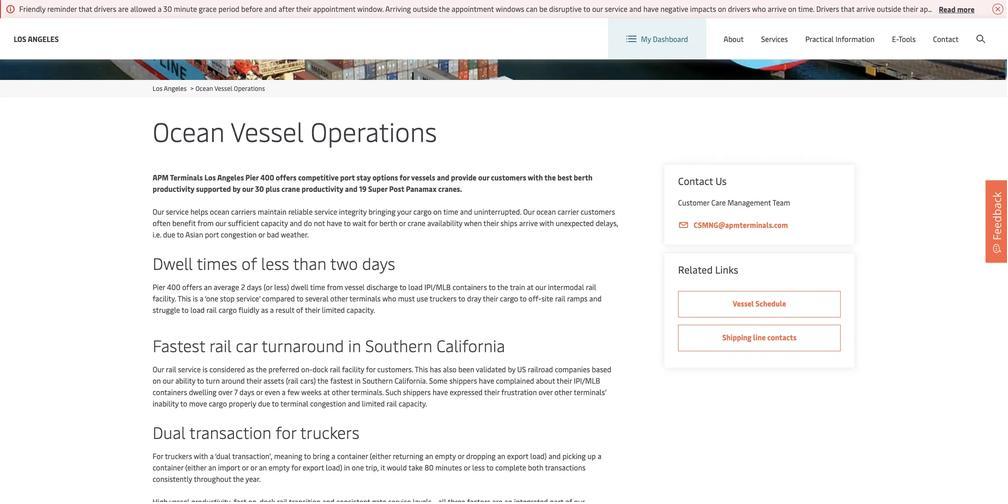 Task type: describe. For each thing, give the bounding box(es) containing it.
with inside "for truckers with a 'dual transaction', meaning to bring a container (either returning an empty or dropping an export load) and picking up a container (either an import or or an empty for export load) in one trip, it would take 80 minutes or less to complete both transactions consistently throughout the year."
[[194, 451, 208, 461]]

vessel schedule
[[733, 299, 786, 309]]

service'
[[236, 293, 260, 304]]

terminals
[[350, 293, 381, 304]]

customer care management team
[[678, 197, 791, 208]]

our for apm terminals los angeles pier 400 offers competitive port stay options for vessels and provide our customers with the best berth productivity supported by our 30 plus crane productivity and 19 super post panamax cranes.
[[153, 207, 164, 217]]

our rail service is considered as the preferred on-dock rail facility for customers. this has also been validated by us railroad companies based on our ability to turn around their assets (rail cars) the fastest in southern california. some shippers have complained about their ipi/mlb containers dwelling over 7 days or even a few weeks at other terminals. such shippers have expressed their frustration over other terminals' inability to move cargo properly due to terminal congestion and limited rail capacity.
[[153, 364, 612, 409]]

to down the dropping
[[487, 463, 494, 473]]

an up complete
[[498, 451, 506, 461]]

for up meaning
[[276, 421, 296, 443]]

rail up ability
[[166, 364, 176, 374]]

and up cranes.
[[437, 172, 450, 182]]

their down several
[[305, 305, 320, 315]]

containers inside our rail service is considered as the preferred on-dock rail facility for customers. this has also been validated by us railroad companies based on our ability to turn around their assets (rail cars) the fastest in southern california. some shippers have complained about their ipi/mlb containers dwelling over 7 days or even a few weeks at other terminals. such shippers have expressed their frustration over other terminals' inability to move cargo properly due to terminal congestion and limited rail capacity.
[[153, 387, 187, 397]]

struggle
[[153, 305, 180, 315]]

apm
[[153, 172, 169, 182]]

berth inside "apm terminals los angeles pier 400 offers competitive port stay options for vessels and provide our customers with the best berth productivity supported by our 30 plus crane productivity and 19 super post panamax cranes."
[[574, 172, 593, 182]]

other inside "pier 400 offers an average 2 days (or less) dwell time from vessel discharge to load ipi/mlb containers to the train at our intermodal rail facility. this is a 'one stop service' compared to several other terminals who must use truckers to dray their cargo to off-site rail ramps and struggle to load rail cargo fluidly as a result of their limited capacity."
[[330, 293, 348, 304]]

of inside "pier 400 offers an average 2 days (or less) dwell time from vessel discharge to load ipi/mlb containers to the train at our intermodal rail facility. this is a 'one stop service' compared to several other terminals who must use truckers to dray their cargo to off-site rail ramps and struggle to load rail cargo fluidly as a result of their limited capacity."
[[296, 305, 303, 315]]

other down about
[[555, 387, 572, 397]]

shipping
[[723, 332, 752, 342]]

turnaround
[[262, 334, 344, 357]]

to left bring on the bottom
[[304, 451, 311, 461]]

and up my
[[630, 4, 642, 14]]

this inside our rail service is considered as the preferred on-dock rail facility for customers. this has also been validated by us railroad companies based on our ability to turn around their assets (rail cars) the fastest in southern california. some shippers have complained about their ipi/mlb containers dwelling over 7 days or even a few weeks at other terminals. such shippers have expressed their frustration over other terminals' inability to move cargo properly due to terminal congestion and limited rail capacity.
[[415, 364, 428, 374]]

rail up the ramps
[[586, 282, 596, 292]]

this inside "pier 400 offers an average 2 days (or less) dwell time from vessel discharge to load ipi/mlb containers to the train at our intermodal rail facility. this is a 'one stop service' compared to several other terminals who must use truckers to dray their cargo to off-site rail ramps and struggle to load rail cargo fluidly as a result of their limited capacity."
[[178, 293, 191, 304]]

port inside "apm terminals los angeles pier 400 offers competitive port stay options for vessels and provide our customers with the best berth productivity supported by our 30 plus crane productivity and 19 super post panamax cranes."
[[340, 172, 355, 182]]

vessel
[[345, 282, 365, 292]]

i.e.
[[153, 229, 161, 240]]

facility
[[342, 364, 364, 374]]

in inside our rail service is considered as the preferred on-dock rail facility for customers. this has also been validated by us railroad companies based on our ability to turn around their assets (rail cars) the fastest in southern california. some shippers have complained about their ipi/mlb containers dwelling over 7 days or even a few weeks at other terminals. such shippers have expressed their frustration over other terminals' inability to move cargo properly due to terminal congestion and limited rail capacity.
[[355, 376, 361, 386]]

ramps
[[567, 293, 588, 304]]

arriving
[[385, 4, 411, 14]]

schedule
[[756, 299, 786, 309]]

angeles for los angeles
[[28, 34, 59, 44]]

1 horizontal spatial empty
[[435, 451, 456, 461]]

0 vertical spatial in
[[348, 334, 361, 357]]

would
[[387, 463, 407, 473]]

few
[[288, 387, 300, 397]]

create
[[940, 27, 962, 37]]

a left 'one
[[200, 293, 204, 304]]

400 inside "apm terminals los angeles pier 400 offers competitive port stay options for vessels and provide our customers with the best berth productivity supported by our 30 plus crane productivity and 19 super post panamax cranes."
[[260, 172, 274, 182]]

rail down such
[[387, 399, 397, 409]]

related links
[[678, 263, 739, 277]]

the inside "apm terminals los angeles pier 400 offers competitive port stay options for vessels and provide our customers with the best berth productivity supported by our 30 plus crane productivity and 19 super post panamax cranes."
[[545, 172, 556, 182]]

0 horizontal spatial load
[[190, 305, 205, 315]]

delays,
[[596, 218, 618, 228]]

our right disruptive
[[592, 4, 603, 14]]

supported
[[196, 184, 231, 194]]

capacity. inside "pier 400 offers an average 2 days (or less) dwell time from vessel discharge to load ipi/mlb containers to the train at our intermodal rail facility. this is a 'one stop service' compared to several other terminals who must use truckers to dray their cargo to off-site rail ramps and struggle to load rail cargo fluidly as a result of their limited capacity."
[[347, 305, 375, 315]]

an up throughout
[[208, 463, 216, 473]]

a inside our rail service is considered as the preferred on-dock rail facility for customers. this has also been validated by us railroad companies based on our ability to turn around their assets (rail cars) the fastest in southern california. some shippers have complained about their ipi/mlb containers dwelling over 7 days or even a few weeks at other terminals. such shippers have expressed their frustration over other terminals' inability to move cargo properly due to terminal congestion and limited rail capacity.
[[282, 387, 286, 397]]

global menu
[[831, 27, 873, 37]]

or down transaction',
[[242, 463, 249, 473]]

from inside "pier 400 offers an average 2 days (or less) dwell time from vessel discharge to load ipi/mlb containers to the train at our intermodal rail facility. this is a 'one stop service' compared to several other terminals who must use truckers to dray their cargo to off-site rail ramps and struggle to load rail cargo fluidly as a result of their limited capacity."
[[327, 282, 343, 292]]

2 over from the left
[[539, 387, 553, 397]]

1 horizontal spatial los angeles link
[[153, 84, 187, 93]]

2 appointment from the left
[[452, 4, 494, 14]]

stay
[[357, 172, 371, 182]]

around
[[222, 376, 245, 386]]

offers inside "pier 400 offers an average 2 days (or less) dwell time from vessel discharge to load ipi/mlb containers to the train at our intermodal rail facility. this is a 'one stop service' compared to several other terminals who must use truckers to dray their cargo to off-site rail ramps and struggle to load rail cargo fluidly as a result of their limited capacity."
[[182, 282, 202, 292]]

or up minutes
[[458, 451, 465, 461]]

switch location
[[750, 27, 802, 37]]

los inside "apm terminals los angeles pier 400 offers competitive port stay options for vessels and provide our customers with the best berth productivity supported by our 30 plus crane productivity and 19 super post panamax cranes."
[[205, 172, 216, 182]]

0 horizontal spatial of
[[242, 252, 257, 274]]

angeles for los angeles > ocean vessel operations
[[164, 84, 187, 93]]

close alert image
[[993, 4, 1004, 15]]

days for two
[[362, 252, 395, 274]]

vessel schedule link
[[678, 291, 841, 318]]

or up year.
[[251, 463, 257, 473]]

our for fastest rail car turnaround in southern california
[[153, 364, 164, 374]]

their down validated
[[484, 387, 500, 397]]

cargo inside our rail service is considered as the preferred on-dock rail facility for customers. this has also been validated by us railroad companies based on our ability to turn around their assets (rail cars) the fastest in southern california. some shippers have complained about their ipi/mlb containers dwelling over 7 days or even a few weeks at other terminals. such shippers have expressed their frustration over other terminals' inability to move cargo properly due to terminal congestion and limited rail capacity.
[[209, 399, 227, 409]]

1 vertical spatial empty
[[269, 463, 290, 473]]

global menu button
[[811, 18, 882, 45]]

1 horizontal spatial export
[[507, 451, 529, 461]]

to down dwell
[[297, 293, 304, 304]]

returning
[[393, 451, 424, 461]]

19
[[359, 184, 367, 194]]

e-tools button
[[892, 18, 916, 59]]

and up "when"
[[460, 207, 472, 217]]

their up login
[[903, 4, 919, 14]]

tools
[[899, 34, 916, 44]]

about
[[724, 34, 744, 44]]

ipi/mlb inside our rail service is considered as the preferred on-dock rail facility for customers. this has also been validated by us railroad companies based on our ability to turn around their assets (rail cars) the fastest in southern california. some shippers have complained about their ipi/mlb containers dwelling over 7 days or even a few weeks at other terminals. such shippers have expressed their frustration over other terminals' inability to move cargo properly due to terminal congestion and limited rail capacity.
[[574, 376, 600, 386]]

carriers
[[231, 207, 256, 217]]

reliable
[[288, 207, 313, 217]]

dashboard
[[653, 34, 688, 44]]

offers inside "apm terminals los angeles pier 400 offers competitive port stay options for vessels and provide our customers with the best berth productivity supported by our 30 plus crane productivity and 19 super post panamax cranes."
[[276, 172, 297, 182]]

friendly
[[19, 4, 46, 14]]

picking
[[563, 451, 586, 461]]

practical
[[806, 34, 834, 44]]

do
[[304, 218, 312, 228]]

contact for contact us
[[678, 174, 713, 188]]

rail up considered
[[209, 334, 232, 357]]

on inside our service helps ocean carriers maintain reliable service integrity bringing your cargo on time and uninterrupted. our ocean carrier customers often benefit from our sufficient capacity and do not have to wait for berth or crane availability when their ships arrive with unexpected delays, i.e. due to asian port congestion or bad weather.
[[434, 207, 442, 217]]

rail down intermodal on the right bottom
[[555, 293, 566, 304]]

read
[[939, 4, 956, 14]]

los angeles pier 400 image
[[0, 0, 1008, 80]]

disruptive
[[549, 4, 582, 14]]

about button
[[724, 18, 744, 59]]

have inside our service helps ocean carriers maintain reliable service integrity bringing your cargo on time and uninterrupted. our ocean carrier customers often benefit from our sufficient capacity and do not have to wait for berth or crane availability when their ships arrive with unexpected delays, i.e. due to asian port congestion or bad weather.
[[327, 218, 342, 228]]

fluidly
[[239, 305, 259, 315]]

transactions
[[545, 463, 586, 473]]

period
[[219, 4, 239, 14]]

1 that from the left
[[79, 4, 92, 14]]

dray
[[467, 293, 481, 304]]

inability
[[153, 399, 179, 409]]

1 horizontal spatial arrive
[[768, 4, 787, 14]]

csmng@apmterminals.com link
[[678, 219, 841, 231]]

contact us
[[678, 174, 727, 188]]

congestion inside our rail service is considered as the preferred on-dock rail facility for customers. this has also been validated by us railroad companies based on our ability to turn around their assets (rail cars) the fastest in southern california. some shippers have complained about their ipi/mlb containers dwelling over 7 days or even a few weeks at other terminals. such shippers have expressed their frustration over other terminals' inability to move cargo properly due to terminal congestion and limited rail capacity.
[[310, 399, 346, 409]]

los for los angeles
[[14, 34, 26, 44]]

or left bad in the left top of the page
[[258, 229, 265, 240]]

expressed
[[450, 387, 483, 397]]

both
[[528, 463, 544, 473]]

cargo down train
[[500, 293, 518, 304]]

car
[[236, 334, 258, 357]]

1 horizontal spatial truckers
[[300, 421, 360, 443]]

to right disruptive
[[584, 4, 591, 14]]

and inside our rail service is considered as the preferred on-dock rail facility for customers. this has also been validated by us railroad companies based on our ability to turn around their assets (rail cars) the fastest in southern california. some shippers have complained about their ipi/mlb containers dwelling over 7 days or even a few weeks at other terminals. such shippers have expressed their frustration over other terminals' inability to move cargo properly due to terminal congestion and limited rail capacity.
[[348, 399, 360, 409]]

will
[[991, 4, 1003, 14]]

a left result
[[270, 305, 274, 315]]

to left the off-
[[520, 293, 527, 304]]

assets
[[264, 376, 284, 386]]

to down 'benefit'
[[177, 229, 184, 240]]

0 horizontal spatial export
[[303, 463, 324, 473]]

rail up fastest
[[330, 364, 340, 374]]

dual transaction for truckers
[[153, 421, 360, 443]]

competitive
[[298, 172, 339, 182]]

containers inside "pier 400 offers an average 2 days (or less) dwell time from vessel discharge to load ipi/mlb containers to the train at our intermodal rail facility. this is a 'one stop service' compared to several other terminals who must use truckers to dray their cargo to off-site rail ramps and struggle to load rail cargo fluidly as a result of their limited capacity."
[[453, 282, 487, 292]]

more
[[958, 4, 975, 14]]

to right struggle
[[182, 305, 189, 315]]

1 drivers from the left
[[94, 4, 116, 14]]

ocean vessel operations
[[153, 113, 437, 149]]

crane inside "apm terminals los angeles pier 400 offers competitive port stay options for vessels and provide our customers with the best berth productivity supported by our 30 plus crane productivity and 19 super post panamax cranes."
[[282, 184, 300, 194]]

pier inside "pier 400 offers an average 2 days (or less) dwell time from vessel discharge to load ipi/mlb containers to the train at our intermodal rail facility. this is a 'one stop service' compared to several other terminals who must use truckers to dray their cargo to off-site rail ramps and struggle to load rail cargo fluidly as a result of their limited capacity."
[[153, 282, 165, 292]]

e-tools
[[892, 34, 916, 44]]

dropping
[[466, 451, 496, 461]]

pier inside "apm terminals los angeles pier 400 offers competitive port stay options for vessels and provide our customers with the best berth productivity supported by our 30 plus crane productivity and 19 super post panamax cranes."
[[246, 172, 259, 182]]

ability
[[175, 376, 196, 386]]

are
[[118, 4, 129, 14]]

1 horizontal spatial who
[[752, 4, 766, 14]]

contact button
[[933, 18, 959, 59]]

compared
[[262, 293, 295, 304]]

our right provide
[[478, 172, 490, 182]]

has
[[430, 364, 441, 374]]

their left 'assets'
[[246, 376, 262, 386]]

400 inside "pier 400 offers an average 2 days (or less) dwell time from vessel discharge to load ipi/mlb containers to the train at our intermodal rail facility. this is a 'one stop service' compared to several other terminals who must use truckers to dray their cargo to off-site rail ramps and struggle to load rail cargo fluidly as a result of their limited capacity."
[[167, 282, 181, 292]]

a right the up at bottom right
[[598, 451, 602, 461]]

2 outside from the left
[[877, 4, 902, 14]]

0 horizontal spatial 30
[[163, 4, 172, 14]]

their inside our service helps ocean carriers maintain reliable service integrity bringing your cargo on time and uninterrupted. our ocean carrier customers often benefit from our sufficient capacity and do not have to wait for berth or crane availability when their ships arrive with unexpected delays, i.e. due to asian port congestion or bad weather.
[[484, 218, 499, 228]]

1 vertical spatial container
[[153, 463, 184, 473]]

companies
[[555, 364, 590, 374]]

times
[[197, 252, 237, 274]]

as inside "pier 400 offers an average 2 days (or less) dwell time from vessel discharge to load ipi/mlb containers to the train at our intermodal rail facility. this is a 'one stop service' compared to several other terminals who must use truckers to dray their cargo to off-site rail ramps and struggle to load rail cargo fluidly as a result of their limited capacity."
[[261, 305, 268, 315]]

0 vertical spatial shippers
[[450, 376, 477, 386]]

los angeles > ocean vessel operations
[[153, 84, 265, 93]]

other down fastest
[[332, 387, 350, 397]]

fastest
[[153, 334, 205, 357]]

based
[[592, 364, 612, 374]]

minutes
[[436, 463, 462, 473]]

facility.
[[153, 293, 176, 304]]

arrive for delays,
[[519, 218, 538, 228]]

2 that from the left
[[841, 4, 855, 14]]

a left the 'dual at left bottom
[[210, 451, 214, 461]]

global
[[831, 27, 852, 37]]

to left train
[[489, 282, 496, 292]]

who inside "pier 400 offers an average 2 days (or less) dwell time from vessel discharge to load ipi/mlb containers to the train at our intermodal rail facility. this is a 'one stop service' compared to several other terminals who must use truckers to dray their cargo to off-site rail ramps and struggle to load rail cargo fluidly as a result of their limited capacity."
[[383, 293, 396, 304]]

even
[[265, 387, 280, 397]]

angeles inside "apm terminals los angeles pier 400 offers competitive port stay options for vessels and provide our customers with the best berth productivity supported by our 30 plus crane productivity and 19 super post panamax cranes."
[[217, 172, 244, 182]]

customers inside our service helps ocean carriers maintain reliable service integrity bringing your cargo on time and uninterrupted. our ocean carrier customers often benefit from our sufficient capacity and do not have to wait for berth or crane availability when their ships arrive with unexpected delays, i.e. due to asian port congestion or bad weather.
[[581, 207, 615, 217]]

my dashboard button
[[627, 18, 688, 59]]

helps
[[191, 207, 208, 217]]

with inside "apm terminals los angeles pier 400 offers competitive port stay options for vessels and provide our customers with the best berth productivity supported by our 30 plus crane productivity and 19 super post panamax cranes."
[[528, 172, 543, 182]]

for inside our rail service is considered as the preferred on-dock rail facility for customers. this has also been validated by us railroad companies based on our ability to turn around their assets (rail cars) the fastest in southern california. some shippers have complained about their ipi/mlb containers dwelling over 7 days or even a few weeks at other terminals. such shippers have expressed their frustration over other terminals' inability to move cargo properly due to terminal congestion and limited rail capacity.
[[366, 364, 376, 374]]

(rail
[[286, 376, 298, 386]]

have down validated
[[479, 376, 494, 386]]

cargo down stop
[[219, 305, 237, 315]]

0 horizontal spatial less
[[261, 252, 289, 274]]

or down your
[[399, 218, 406, 228]]

or inside our rail service is considered as the preferred on-dock rail facility for customers. this has also been validated by us railroad companies based on our ability to turn around their assets (rail cars) the fastest in southern california. some shippers have complained about their ipi/mlb containers dwelling over 7 days or even a few weeks at other terminals. such shippers have expressed their frustration over other terminals' inability to move cargo properly due to terminal congestion and limited rail capacity.
[[256, 387, 263, 397]]

our right uninterrupted.
[[523, 207, 535, 217]]

1 productivity from the left
[[153, 184, 194, 194]]

limited inside "pier 400 offers an average 2 days (or less) dwell time from vessel discharge to load ipi/mlb containers to the train at our intermodal rail facility. this is a 'one stop service' compared to several other terminals who must use truckers to dray their cargo to off-site rail ramps and struggle to load rail cargo fluidly as a result of their limited capacity."
[[322, 305, 345, 315]]

practical information
[[806, 34, 875, 44]]

window.
[[357, 4, 384, 14]]

wait
[[353, 218, 366, 228]]

is inside our rail service is considered as the preferred on-dock rail facility for customers. this has also been validated by us railroad companies based on our ability to turn around their assets (rail cars) the fastest in southern california. some shippers have complained about their ipi/mlb containers dwelling over 7 days or even a few weeks at other terminals. such shippers have expressed their frustration over other terminals' inability to move cargo properly due to terminal congestion and limited rail capacity.
[[203, 364, 208, 374]]

us
[[518, 364, 526, 374]]

truckers inside "pier 400 offers an average 2 days (or less) dwell time from vessel discharge to load ipi/mlb containers to the train at our intermodal rail facility. this is a 'one stop service' compared to several other terminals who must use truckers to dray their cargo to off-site rail ramps and struggle to load rail cargo fluidly as a result of their limited capacity."
[[430, 293, 457, 304]]

to up dwelling
[[197, 376, 204, 386]]

intermodal
[[548, 282, 584, 292]]

frustration
[[502, 387, 537, 397]]

services
[[761, 34, 788, 44]]

must
[[398, 293, 415, 304]]

our up the carriers
[[242, 184, 254, 194]]

0 vertical spatial container
[[337, 451, 368, 461]]

shipping line contacts link
[[678, 325, 841, 352]]

b
[[1005, 4, 1008, 14]]

a right bring on the bottom
[[332, 451, 335, 461]]

site
[[542, 293, 553, 304]]

the inside "pier 400 offers an average 2 days (or less) dwell time from vessel discharge to load ipi/mlb containers to the train at our intermodal rail facility. this is a 'one stop service' compared to several other terminals who must use truckers to dray their cargo to off-site rail ramps and struggle to load rail cargo fluidly as a result of their limited capacity."
[[498, 282, 508, 292]]

(or
[[264, 282, 273, 292]]

crane inside our service helps ocean carriers maintain reliable service integrity bringing your cargo on time and uninterrupted. our ocean carrier customers often benefit from our sufficient capacity and do not have to wait for berth or crane availability when their ships arrive with unexpected delays, i.e. due to asian port congestion or bad weather.
[[408, 218, 426, 228]]

their right 'dray'
[[483, 293, 498, 304]]

to left 'dray'
[[459, 293, 466, 304]]

1 vertical spatial vessel
[[231, 113, 304, 149]]



Task type: locate. For each thing, give the bounding box(es) containing it.
0 horizontal spatial containers
[[153, 387, 187, 397]]

1 horizontal spatial customers
[[581, 207, 615, 217]]

days inside "pier 400 offers an average 2 days (or less) dwell time from vessel discharge to load ipi/mlb containers to the train at our intermodal rail facility. this is a 'one stop service' compared to several other terminals who must use truckers to dray their cargo to off-site rail ramps and struggle to load rail cargo fluidly as a result of their limited capacity."
[[247, 282, 262, 292]]

is inside "pier 400 offers an average 2 days (or less) dwell time from vessel discharge to load ipi/mlb containers to the train at our intermodal rail facility. this is a 'one stop service' compared to several other terminals who must use truckers to dray their cargo to off-site rail ramps and struggle to load rail cargo fluidly as a result of their limited capacity."
[[193, 293, 198, 304]]

0 vertical spatial los
[[14, 34, 26, 44]]

a right allowed
[[158, 4, 162, 14]]

weeks
[[301, 387, 322, 397]]

less down the dropping
[[472, 463, 485, 473]]

terminals.
[[351, 387, 384, 397]]

los angeles
[[14, 34, 59, 44]]

load down 'one
[[190, 305, 205, 315]]

other down vessel
[[330, 293, 348, 304]]

0 horizontal spatial port
[[205, 229, 219, 240]]

their down companies
[[557, 376, 572, 386]]

appointment left windows
[[452, 4, 494, 14]]

days up discharge
[[362, 252, 395, 274]]

truckers right the use
[[430, 293, 457, 304]]

1 vertical spatial 30
[[255, 184, 264, 194]]

less inside "for truckers with a 'dual transaction', meaning to bring a container (either returning an empty or dropping an export load) and picking up a container (either an import or or an empty for export load) in one trip, it would take 80 minutes or less to complete both transactions consistently throughout the year."
[[472, 463, 485, 473]]

0 vertical spatial is
[[193, 293, 198, 304]]

0 vertical spatial 30
[[163, 4, 172, 14]]

0 vertical spatial crane
[[282, 184, 300, 194]]

0 vertical spatial (either
[[370, 451, 391, 461]]

weather.
[[281, 229, 309, 240]]

congestion inside our service helps ocean carriers maintain reliable service integrity bringing your cargo on time and uninterrupted. our ocean carrier customers often benefit from our sufficient capacity and do not have to wait for berth or crane availability when their ships arrive with unexpected delays, i.e. due to asian port congestion or bad weather.
[[221, 229, 257, 240]]

when
[[464, 218, 482, 228]]

ships
[[501, 218, 518, 228]]

0 horizontal spatial limited
[[322, 305, 345, 315]]

and left after on the top
[[265, 4, 277, 14]]

angeles
[[28, 34, 59, 44], [164, 84, 187, 93], [217, 172, 244, 182]]

drivers
[[817, 4, 840, 14]]

offers
[[276, 172, 297, 182], [182, 282, 202, 292]]

0 vertical spatial southern
[[365, 334, 432, 357]]

team
[[773, 197, 791, 208]]

0 horizontal spatial that
[[79, 4, 92, 14]]

of right result
[[296, 305, 303, 315]]

0 vertical spatial los angeles link
[[14, 33, 59, 45]]

at inside "pier 400 offers an average 2 days (or less) dwell time from vessel discharge to load ipi/mlb containers to the train at our intermodal rail facility. this is a 'one stop service' compared to several other terminals who must use truckers to dray their cargo to off-site rail ramps and struggle to load rail cargo fluidly as a result of their limited capacity."
[[527, 282, 534, 292]]

less up less) at bottom
[[261, 252, 289, 274]]

as right considered
[[247, 364, 254, 374]]

0 horizontal spatial 400
[[167, 282, 181, 292]]

1 vertical spatial time
[[310, 282, 325, 292]]

0 horizontal spatial drivers
[[94, 4, 116, 14]]

import
[[218, 463, 240, 473]]

1 vertical spatial this
[[415, 364, 428, 374]]

export down bring on the bottom
[[303, 463, 324, 473]]

0 horizontal spatial container
[[153, 463, 184, 473]]

truckers
[[430, 293, 457, 304], [300, 421, 360, 443], [165, 451, 192, 461]]

0 vertical spatial this
[[178, 293, 191, 304]]

1 vertical spatial (either
[[185, 463, 207, 473]]

at right weeks
[[324, 387, 330, 397]]

dwelling
[[189, 387, 217, 397]]

due right i.e.
[[163, 229, 175, 240]]

customers inside "apm terminals los angeles pier 400 offers competitive port stay options for vessels and provide our customers with the best berth productivity supported by our 30 plus crane productivity and 19 super post panamax cranes."
[[491, 172, 526, 182]]

1 horizontal spatial load
[[408, 282, 423, 292]]

load) down bring on the bottom
[[326, 463, 342, 473]]

0 horizontal spatial capacity.
[[347, 305, 375, 315]]

two
[[330, 252, 358, 274]]

days right '7'
[[240, 387, 255, 397]]

our
[[592, 4, 603, 14], [478, 172, 490, 182], [242, 184, 254, 194], [215, 218, 226, 228], [536, 282, 546, 292], [163, 376, 174, 386]]

in down 'facility'
[[355, 376, 361, 386]]

30 inside "apm terminals los angeles pier 400 offers competitive port stay options for vessels and provide our customers with the best berth productivity supported by our 30 plus crane productivity and 19 super post panamax cranes."
[[255, 184, 264, 194]]

contact for contact
[[933, 34, 959, 44]]

arrive
[[768, 4, 787, 14], [857, 4, 875, 14], [519, 218, 538, 228]]

switch
[[750, 27, 772, 37]]

use
[[417, 293, 428, 304]]

0 horizontal spatial productivity
[[153, 184, 194, 194]]

0 horizontal spatial berth
[[380, 218, 397, 228]]

our inside our service helps ocean carriers maintain reliable service integrity bringing your cargo on time and uninterrupted. our ocean carrier customers often benefit from our sufficient capacity and do not have to wait for berth or crane availability when their ships arrive with unexpected delays, i.e. due to asian port congestion or bad weather.
[[215, 218, 226, 228]]

capacity. inside our rail service is considered as the preferred on-dock rail facility for customers. this has also been validated by us railroad companies based on our ability to turn around their assets (rail cars) the fastest in southern california. some shippers have complained about their ipi/mlb containers dwelling over 7 days or even a few weeks at other terminals. such shippers have expressed their frustration over other terminals' inability to move cargo properly due to terminal congestion and limited rail capacity.
[[399, 399, 427, 409]]

0 vertical spatial empty
[[435, 451, 456, 461]]

options
[[373, 172, 398, 182]]

our service helps ocean carriers maintain reliable service integrity bringing your cargo on time and uninterrupted. our ocean carrier customers often benefit from our sufficient capacity and do not have to wait for berth or crane availability when their ships arrive with unexpected delays, i.e. due to asian port congestion or bad weather.
[[153, 207, 618, 240]]

0 vertical spatial ocean
[[196, 84, 213, 93]]

cargo inside our service helps ocean carriers maintain reliable service integrity bringing your cargo on time and uninterrupted. our ocean carrier customers often benefit from our sufficient capacity and do not have to wait for berth or crane availability when their ships arrive with unexpected delays, i.e. due to asian port congestion or bad weather.
[[414, 207, 432, 217]]

containers
[[453, 282, 487, 292], [153, 387, 187, 397]]

1 vertical spatial load
[[190, 305, 205, 315]]

dwell times of less than two days
[[153, 252, 395, 274]]

1 horizontal spatial by
[[508, 364, 516, 374]]

container up one on the left of page
[[337, 451, 368, 461]]

to up must
[[400, 282, 407, 292]]

and right the ramps
[[590, 293, 602, 304]]

links
[[715, 263, 739, 277]]

los for los angeles > ocean vessel operations
[[153, 84, 163, 93]]

load) up 'both'
[[530, 451, 547, 461]]

and inside "for truckers with a 'dual transaction', meaning to bring a container (either returning an empty or dropping an export load) and picking up a container (either an import or or an empty for export load) in one trip, it would take 80 minutes or less to complete both transactions consistently throughout the year."
[[549, 451, 561, 461]]

reminder
[[47, 4, 77, 14]]

on left time.
[[789, 4, 797, 14]]

time inside our service helps ocean carriers maintain reliable service integrity bringing your cargo on time and uninterrupted. our ocean carrier customers often benefit from our sufficient capacity and do not have to wait for berth or crane availability when their ships arrive with unexpected delays, i.e. due to asian port congestion or bad weather.
[[443, 207, 458, 217]]

at
[[527, 282, 534, 292], [324, 387, 330, 397]]

grace
[[199, 4, 217, 14]]

limited inside our rail service is considered as the preferred on-dock rail facility for customers. this has also been validated by us railroad companies based on our ability to turn around their assets (rail cars) the fastest in southern california. some shippers have complained about their ipi/mlb containers dwelling over 7 days or even a few weeks at other terminals. such shippers have expressed their frustration over other terminals' inability to move cargo properly due to terminal congestion and limited rail capacity.
[[362, 399, 385, 409]]

0 vertical spatial angeles
[[28, 34, 59, 44]]

0 horizontal spatial los
[[14, 34, 26, 44]]

1 vertical spatial pier
[[153, 282, 165, 292]]

and down terminals.
[[348, 399, 360, 409]]

0 vertical spatial at
[[527, 282, 534, 292]]

80
[[425, 463, 434, 473]]

an up year.
[[259, 463, 267, 473]]

0 horizontal spatial offers
[[182, 282, 202, 292]]

0 vertical spatial pier
[[246, 172, 259, 182]]

400 up facility.
[[167, 282, 181, 292]]

that right the reminder
[[79, 4, 92, 14]]

2 productivity from the left
[[302, 184, 344, 194]]

1 outside from the left
[[413, 4, 437, 14]]

angeles up supported
[[217, 172, 244, 182]]

0 horizontal spatial as
[[247, 364, 254, 374]]

my
[[641, 34, 651, 44]]

los down the friendly
[[14, 34, 26, 44]]

of
[[242, 252, 257, 274], [296, 305, 303, 315]]

1 vertical spatial southern
[[363, 376, 393, 386]]

0 vertical spatial limited
[[322, 305, 345, 315]]

los up supported
[[205, 172, 216, 182]]

1 vertical spatial shippers
[[403, 387, 431, 397]]

2 vertical spatial vessel
[[733, 299, 754, 309]]

'one
[[205, 293, 218, 304]]

containers up inability
[[153, 387, 187, 397]]

negative
[[661, 4, 689, 14]]

complete
[[496, 463, 526, 473]]

1 vertical spatial who
[[383, 293, 396, 304]]

for right wait
[[368, 218, 378, 228]]

days right 2
[[247, 282, 262, 292]]

offers down dwell
[[182, 282, 202, 292]]

export
[[507, 451, 529, 461], [303, 463, 324, 473]]

in inside "for truckers with a 'dual transaction', meaning to bring a container (either returning an empty or dropping an export load) and picking up a container (either an import or or an empty for export load) in one trip, it would take 80 minutes or less to complete both transactions consistently throughout the year."
[[344, 463, 350, 473]]

meaning
[[274, 451, 302, 461]]

panamax
[[406, 184, 437, 194]]

0 vertical spatial vessel
[[214, 84, 232, 93]]

berth down bringing
[[380, 218, 397, 228]]

for down meaning
[[292, 463, 301, 473]]

0 horizontal spatial angeles
[[28, 34, 59, 44]]

1 horizontal spatial port
[[340, 172, 355, 182]]

1 horizontal spatial contact
[[933, 34, 959, 44]]

terminals
[[170, 172, 203, 182]]

30
[[163, 4, 172, 14], [255, 184, 264, 194]]

0 horizontal spatial ipi/mlb
[[425, 282, 451, 292]]

1 vertical spatial los angeles link
[[153, 84, 187, 93]]

container up consistently
[[153, 463, 184, 473]]

with left unexpected
[[540, 218, 554, 228]]

our inside our rail service is considered as the preferred on-dock rail facility for customers. this has also been validated by us railroad companies based on our ability to turn around their assets (rail cars) the fastest in southern california. some shippers have complained about their ipi/mlb containers dwelling over 7 days or even a few weeks at other terminals. such shippers have expressed their frustration over other terminals' inability to move cargo properly due to terminal congestion and limited rail capacity.
[[163, 376, 174, 386]]

less)
[[274, 282, 289, 292]]

for
[[153, 451, 163, 461]]

this left has
[[415, 364, 428, 374]]

1 horizontal spatial crane
[[408, 218, 426, 228]]

as inside our rail service is considered as the preferred on-dock rail facility for customers. this has also been validated by us railroad companies based on our ability to turn around their assets (rail cars) the fastest in southern california. some shippers have complained about their ipi/mlb containers dwelling over 7 days or even a few weeks at other terminals. such shippers have expressed their frustration over other terminals' inability to move cargo properly due to terminal congestion and limited rail capacity.
[[247, 364, 254, 374]]

1 appointment from the left
[[313, 4, 356, 14]]

outside up e-
[[877, 4, 902, 14]]

arrive inside our service helps ocean carriers maintain reliable service integrity bringing your cargo on time and uninterrupted. our ocean carrier customers often benefit from our sufficient capacity and do not have to wait for berth or crane availability when their ships arrive with unexpected delays, i.e. due to asian port congestion or bad weather.
[[519, 218, 538, 228]]

on-
[[301, 364, 313, 374]]

on right impacts at right top
[[718, 4, 726, 14]]

1 horizontal spatial drivers
[[728, 4, 751, 14]]

0 horizontal spatial operations
[[234, 84, 265, 93]]

truckers inside "for truckers with a 'dual transaction', meaning to bring a container (either returning an empty or dropping an export load) and picking up a container (either an import or or an empty for export load) in one trip, it would take 80 minutes or less to complete both transactions consistently throughout the year."
[[165, 451, 192, 461]]

1 vertical spatial at
[[324, 387, 330, 397]]

turn
[[206, 376, 220, 386]]

or down the dropping
[[464, 463, 471, 473]]

and up the weather.
[[290, 218, 302, 228]]

to left the move
[[180, 399, 187, 409]]

an up "80"
[[425, 451, 433, 461]]

bad
[[267, 229, 279, 240]]

'dual
[[215, 451, 231, 461]]

outside right arriving
[[413, 4, 437, 14]]

1 vertical spatial less
[[472, 463, 485, 473]]

arrive for appointment
[[857, 4, 875, 14]]

2 drivers from the left
[[728, 4, 751, 14]]

(either up the it at the left bottom of page
[[370, 451, 391, 461]]

post
[[389, 184, 405, 194]]

care
[[712, 197, 726, 208]]

our left sufficient
[[215, 218, 226, 228]]

preferred
[[269, 364, 300, 374]]

this
[[178, 293, 191, 304], [415, 364, 428, 374]]

us
[[716, 174, 727, 188]]

container
[[337, 451, 368, 461], [153, 463, 184, 473]]

crane down your
[[408, 218, 426, 228]]

days
[[362, 252, 395, 274], [247, 282, 262, 292], [240, 387, 255, 397]]

up
[[588, 451, 596, 461]]

minute
[[174, 4, 197, 14]]

consistently
[[153, 474, 192, 484]]

southern inside our rail service is considered as the preferred on-dock rail facility for customers. this has also been validated by us railroad companies based on our ability to turn around their assets (rail cars) the fastest in southern california. some shippers have complained about their ipi/mlb containers dwelling over 7 days or even a few weeks at other terminals. such shippers have expressed their frustration over other terminals' inability to move cargo properly due to terminal congestion and limited rail capacity.
[[363, 376, 393, 386]]

offers up plus
[[276, 172, 297, 182]]

to left wait
[[344, 218, 351, 228]]

take
[[409, 463, 423, 473]]

1 horizontal spatial load)
[[530, 451, 547, 461]]

1 vertical spatial ipi/mlb
[[574, 376, 600, 386]]

by inside "apm terminals los angeles pier 400 offers competitive port stay options for vessels and provide our customers with the best berth productivity supported by our 30 plus crane productivity and 19 super post panamax cranes."
[[233, 184, 241, 194]]

congestion down weeks
[[310, 399, 346, 409]]

1 horizontal spatial as
[[261, 305, 268, 315]]

400 up plus
[[260, 172, 274, 182]]

port left stay
[[340, 172, 355, 182]]

0 vertical spatial days
[[362, 252, 395, 274]]

on inside our rail service is considered as the preferred on-dock rail facility for customers. this has also been validated by us railroad companies based on our ability to turn around their assets (rail cars) the fastest in southern california. some shippers have complained about their ipi/mlb containers dwelling over 7 days or even a few weeks at other terminals. such shippers have expressed their frustration over other terminals' inability to move cargo properly due to terminal congestion and limited rail capacity.
[[153, 376, 161, 386]]

for inside our service helps ocean carriers maintain reliable service integrity bringing your cargo on time and uninterrupted. our ocean carrier customers often benefit from our sufficient capacity and do not have to wait for berth or crane availability when their ships arrive with unexpected delays, i.e. due to asian port congestion or bad weather.
[[368, 218, 378, 228]]

1 vertical spatial containers
[[153, 387, 187, 397]]

1 horizontal spatial capacity.
[[399, 399, 427, 409]]

0 vertical spatial less
[[261, 252, 289, 274]]

2 vertical spatial in
[[344, 463, 350, 473]]

1 vertical spatial operations
[[311, 113, 437, 149]]

1 vertical spatial days
[[247, 282, 262, 292]]

0 horizontal spatial contact
[[678, 174, 713, 188]]

1 over from the left
[[218, 387, 233, 397]]

for inside "for truckers with a 'dual transaction', meaning to bring a container (either returning an empty or dropping an export load) and picking up a container (either an import or or an empty for export load) in one trip, it would take 80 minutes or less to complete both transactions consistently throughout the year."
[[292, 463, 301, 473]]

read more button
[[939, 3, 975, 15]]

due inside our rail service is considered as the preferred on-dock rail facility for customers. this has also been validated by us railroad companies based on our ability to turn around their assets (rail cars) the fastest in southern california. some shippers have complained about their ipi/mlb containers dwelling over 7 days or even a few weeks at other terminals. such shippers have expressed their frustration over other terminals' inability to move cargo properly due to terminal congestion and limited rail capacity.
[[258, 399, 270, 409]]

0 vertical spatial load)
[[530, 451, 547, 461]]

and inside "pier 400 offers an average 2 days (or less) dwell time from vessel discharge to load ipi/mlb containers to the train at our intermodal rail facility. this is a 'one stop service' compared to several other terminals who must use truckers to dray their cargo to off-site rail ramps and struggle to load rail cargo fluidly as a result of their limited capacity."
[[590, 293, 602, 304]]

0 vertical spatial with
[[528, 172, 543, 182]]

time inside "pier 400 offers an average 2 days (or less) dwell time from vessel discharge to load ipi/mlb containers to the train at our intermodal rail facility. this is a 'one stop service' compared to several other terminals who must use truckers to dray their cargo to off-site rail ramps and struggle to load rail cargo fluidly as a result of their limited capacity."
[[310, 282, 325, 292]]

1 ocean from the left
[[210, 207, 229, 217]]

productivity
[[153, 184, 194, 194], [302, 184, 344, 194]]

the inside "for truckers with a 'dual transaction', meaning to bring a container (either returning an empty or dropping an export load) and picking up a container (either an import or or an empty for export load) in one trip, it would take 80 minutes or less to complete both transactions consistently throughout the year."
[[233, 474, 244, 484]]

los angeles link down the friendly
[[14, 33, 59, 45]]

1 vertical spatial customers
[[581, 207, 615, 217]]

0 horizontal spatial (either
[[185, 463, 207, 473]]

0 horizontal spatial time
[[310, 282, 325, 292]]

southern up customers.
[[365, 334, 432, 357]]

an
[[204, 282, 212, 292], [425, 451, 433, 461], [498, 451, 506, 461], [208, 463, 216, 473], [259, 463, 267, 473]]

as right fluidly
[[261, 305, 268, 315]]

400
[[260, 172, 274, 182], [167, 282, 181, 292]]

1 horizontal spatial time
[[443, 207, 458, 217]]

an up 'one
[[204, 282, 212, 292]]

by inside our rail service is considered as the preferred on-dock rail facility for customers. this has also been validated by us railroad companies based on our ability to turn around their assets (rail cars) the fastest in southern california. some shippers have complained about their ipi/mlb containers dwelling over 7 days or even a few weeks at other terminals. such shippers have expressed their frustration over other terminals' inability to move cargo properly due to terminal congestion and limited rail capacity.
[[508, 364, 516, 374]]

vessel inside "link"
[[733, 299, 754, 309]]

1 vertical spatial angeles
[[164, 84, 187, 93]]

0 vertical spatial as
[[261, 305, 268, 315]]

location
[[774, 27, 802, 37]]

cranes.
[[438, 184, 462, 194]]

0 vertical spatial due
[[163, 229, 175, 240]]

services button
[[761, 18, 788, 59]]

read more
[[939, 4, 975, 14]]

0 vertical spatial capacity.
[[347, 305, 375, 315]]

capacity. down terminals
[[347, 305, 375, 315]]

a
[[158, 4, 162, 14], [200, 293, 204, 304], [270, 305, 274, 315], [282, 387, 286, 397], [210, 451, 214, 461], [332, 451, 335, 461], [598, 451, 602, 461]]

their right after on the top
[[296, 4, 311, 14]]

our down fastest at the bottom of page
[[153, 364, 164, 374]]

have down some
[[433, 387, 448, 397]]

from inside our service helps ocean carriers maintain reliable service integrity bringing your cargo on time and uninterrupted. our ocean carrier customers often benefit from our sufficient capacity and do not have to wait for berth or crane availability when their ships arrive with unexpected delays, i.e. due to asian port congestion or bad weather.
[[198, 218, 214, 228]]

1 vertical spatial offers
[[182, 282, 202, 292]]

from left vessel
[[327, 282, 343, 292]]

2 vertical spatial los
[[205, 172, 216, 182]]

our inside our rail service is considered as the preferred on-dock rail facility for customers. this has also been validated by us railroad companies based on our ability to turn around their assets (rail cars) the fastest in southern california. some shippers have complained about their ipi/mlb containers dwelling over 7 days or even a few weeks at other terminals. such shippers have expressed their frustration over other terminals' inability to move cargo properly due to terminal congestion and limited rail capacity.
[[153, 364, 164, 374]]

service inside our rail service is considered as the preferred on-dock rail facility for customers. this has also been validated by us railroad companies based on our ability to turn around their assets (rail cars) the fastest in southern california. some shippers have complained about their ipi/mlb containers dwelling over 7 days or even a few weeks at other terminals. such shippers have expressed their frustration over other terminals' inability to move cargo properly due to terminal congestion and limited rail capacity.
[[178, 364, 201, 374]]

1 horizontal spatial ipi/mlb
[[574, 376, 600, 386]]

to down even
[[272, 399, 279, 409]]

port inside our service helps ocean carriers maintain reliable service integrity bringing your cargo on time and uninterrupted. our ocean carrier customers often benefit from our sufficient capacity and do not have to wait for berth or crane availability when their ships arrive with unexpected delays, i.e. due to asian port congestion or bad weather.
[[205, 229, 219, 240]]

at inside our rail service is considered as the preferred on-dock rail facility for customers. this has also been validated by us railroad companies based on our ability to turn around their assets (rail cars) the fastest in southern california. some shippers have complained about their ipi/mlb containers dwelling over 7 days or even a few weeks at other terminals. such shippers have expressed their frustration over other terminals' inability to move cargo properly due to terminal congestion and limited rail capacity.
[[324, 387, 330, 397]]

2 horizontal spatial appointment
[[920, 4, 963, 14]]

is left 'one
[[193, 293, 198, 304]]

and left 19
[[345, 184, 358, 194]]

not
[[314, 218, 325, 228]]

is up 'turn'
[[203, 364, 208, 374]]

less
[[261, 252, 289, 274], [472, 463, 485, 473]]

0 horizontal spatial outside
[[413, 4, 437, 14]]

in left one on the left of page
[[344, 463, 350, 473]]

by left 'us'
[[508, 364, 516, 374]]

ipi/mlb inside "pier 400 offers an average 2 days (or less) dwell time from vessel discharge to load ipi/mlb containers to the train at our intermodal rail facility. this is a 'one stop service' compared to several other terminals who must use truckers to dray their cargo to off-site rail ramps and struggle to load rail cargo fluidly as a result of their limited capacity."
[[425, 282, 451, 292]]

2 ocean from the left
[[537, 207, 556, 217]]

impacts
[[690, 4, 716, 14]]

by
[[233, 184, 241, 194], [508, 364, 516, 374]]

switch location button
[[736, 27, 802, 37]]

1 horizontal spatial shippers
[[450, 376, 477, 386]]

with inside our service helps ocean carriers maintain reliable service integrity bringing your cargo on time and uninterrupted. our ocean carrier customers often benefit from our sufficient capacity and do not have to wait for berth or crane availability when their ships arrive with unexpected delays, i.e. due to asian port congestion or bad weather.
[[540, 218, 554, 228]]

limited down several
[[322, 305, 345, 315]]

be
[[540, 4, 548, 14]]

train
[[510, 282, 525, 292]]

days inside our rail service is considered as the preferred on-dock rail facility for customers. this has also been validated by us railroad companies based on our ability to turn around their assets (rail cars) the fastest in southern california. some shippers have complained about their ipi/mlb containers dwelling over 7 days or even a few weeks at other terminals. such shippers have expressed their frustration over other terminals' inability to move cargo properly due to terminal congestion and limited rail capacity.
[[240, 387, 255, 397]]

cargo down dwelling
[[209, 399, 227, 409]]

0 horizontal spatial truckers
[[165, 451, 192, 461]]

that right drivers
[[841, 4, 855, 14]]

due inside our service helps ocean carriers maintain reliable service integrity bringing your cargo on time and uninterrupted. our ocean carrier customers often benefit from our sufficient capacity and do not have to wait for berth or crane availability when their ships arrive with unexpected delays, i.e. due to asian port congestion or bad weather.
[[163, 229, 175, 240]]

rail down 'one
[[207, 305, 217, 315]]

berth inside our service helps ocean carriers maintain reliable service integrity bringing your cargo on time and uninterrupted. our ocean carrier customers often benefit from our sufficient capacity and do not have to wait for berth or crane availability when their ships arrive with unexpected delays, i.e. due to asian port congestion or bad weather.
[[380, 218, 397, 228]]

1 horizontal spatial los
[[153, 84, 163, 93]]

integrity
[[339, 207, 367, 217]]

a left few
[[282, 387, 286, 397]]

time
[[443, 207, 458, 217], [310, 282, 325, 292]]

0 vertical spatial containers
[[453, 282, 487, 292]]

days for 2
[[247, 282, 262, 292]]

dual
[[153, 421, 186, 443]]

been
[[458, 364, 475, 374]]

0 horizontal spatial congestion
[[221, 229, 257, 240]]

1 vertical spatial contact
[[678, 174, 713, 188]]

1 horizontal spatial from
[[327, 282, 343, 292]]

vessel
[[214, 84, 232, 93], [231, 113, 304, 149], [733, 299, 754, 309]]

0 horizontal spatial load)
[[326, 463, 342, 473]]

0 horizontal spatial crane
[[282, 184, 300, 194]]

1 vertical spatial by
[[508, 364, 516, 374]]

0 vertical spatial from
[[198, 218, 214, 228]]

have left negative
[[644, 4, 659, 14]]

for inside "apm terminals los angeles pier 400 offers competitive port stay options for vessels and provide our customers with the best berth productivity supported by our 30 plus crane productivity and 19 super post panamax cranes."
[[400, 172, 410, 182]]

from
[[198, 218, 214, 228], [327, 282, 343, 292]]

benefit
[[172, 218, 196, 228]]

arrive up menu
[[857, 4, 875, 14]]

our inside "pier 400 offers an average 2 days (or less) dwell time from vessel discharge to load ipi/mlb containers to the train at our intermodal rail facility. this is a 'one stop service' compared to several other terminals who must use truckers to dray their cargo to off-site rail ramps and struggle to load rail cargo fluidly as a result of their limited capacity."
[[536, 282, 546, 292]]

also
[[443, 364, 457, 374]]

30 left the minute
[[163, 4, 172, 14]]

berth right best
[[574, 172, 593, 182]]

1 vertical spatial as
[[247, 364, 254, 374]]

1 horizontal spatial angeles
[[164, 84, 187, 93]]

1 vertical spatial ocean
[[153, 113, 225, 149]]

due down even
[[258, 399, 270, 409]]

0 vertical spatial load
[[408, 282, 423, 292]]

csmng@apmterminals.com
[[694, 220, 788, 230]]

windows
[[496, 4, 524, 14]]

for right 'facility'
[[366, 364, 376, 374]]

an inside "pier 400 offers an average 2 days (or less) dwell time from vessel discharge to load ipi/mlb containers to the train at our intermodal rail facility. this is a 'one stop service' compared to several other terminals who must use truckers to dray their cargo to off-site rail ramps and struggle to load rail cargo fluidly as a result of their limited capacity."
[[204, 282, 212, 292]]

by right supported
[[233, 184, 241, 194]]

3 appointment from the left
[[920, 4, 963, 14]]

1 horizontal spatial is
[[203, 364, 208, 374]]

2 vertical spatial angeles
[[217, 172, 244, 182]]

(either up throughout
[[185, 463, 207, 473]]

ipi/mlb up terminals'
[[574, 376, 600, 386]]

crane right plus
[[282, 184, 300, 194]]

time.
[[798, 4, 815, 14]]

cargo
[[414, 207, 432, 217], [500, 293, 518, 304], [219, 305, 237, 315], [209, 399, 227, 409]]

1 horizontal spatial appointment
[[452, 4, 494, 14]]



Task type: vqa. For each thing, say whether or not it's contained in the screenshot.
and inside Our rail service is considered as the preferred on-dock rail facility for customers. This has also been validated by US railroad companies based on our ability to turn around their assets (rail cars) the fastest in Southern California. Some shippers have complained about their IPI/MLB containers dwelling over 7 days or even a few weeks at other terminals. Such shippers have expressed their frustration over other terminals' inability to move cargo properly due to terminal congestion and limited rail capacity.
yes



